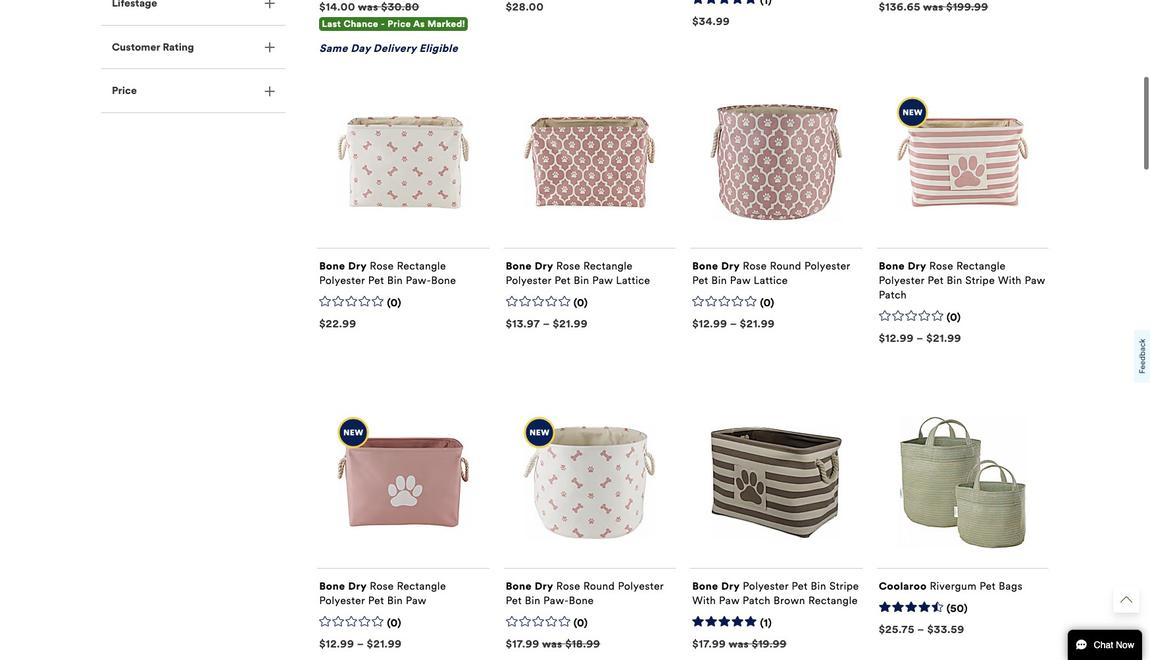 Task type: vqa. For each thing, say whether or not it's contained in the screenshot.


Task type: locate. For each thing, give the bounding box(es) containing it.
– for rose rectangle polyester pet bin paw
[[357, 638, 364, 651]]

lattice
[[616, 274, 650, 287], [754, 274, 788, 287]]

0 vertical spatial 1 review element
[[760, 0, 772, 8]]

– for rose rectangle polyester pet bin stripe with paw patch
[[916, 332, 924, 345]]

0 reviews element for rose rectangle polyester pet bin stripe with paw patch
[[947, 311, 961, 325]]

1 horizontal spatial $12.99
[[692, 318, 727, 330]]

was up chance
[[358, 0, 378, 13]]

(0) up '$18.99'
[[573, 617, 588, 630]]

from $12.99 up to $21.99 element
[[692, 318, 775, 330], [879, 332, 961, 345], [319, 638, 402, 651]]

2 plus icon 2 button from the top
[[101, 25, 286, 69]]

1 vertical spatial plus icon 2 button
[[101, 25, 286, 69]]

rose for rose rectangle polyester pet bin paw lattice
[[556, 260, 580, 272]]

bin for rose round polyester pet bin paw lattice
[[711, 274, 727, 287]]

pet for rose rectangle polyester pet bin paw
[[368, 595, 384, 607]]

0 horizontal spatial lattice
[[616, 274, 650, 287]]

was left $19.99
[[729, 638, 749, 651]]

dry for rose rectangle polyester pet bin paw lattice
[[535, 260, 553, 272]]

$14.00 was $30.80 last chance - price as marked!
[[319, 0, 465, 29]]

pet inside polyester pet bin stripe with paw patch brown rectangle
[[792, 580, 808, 593]]

(0) down rose rectangle polyester pet bin paw lattice
[[573, 297, 588, 309]]

bin inside rose rectangle polyester pet bin stripe with paw patch
[[947, 274, 962, 287]]

rose round polyester pet bin paw-bone
[[506, 580, 664, 607]]

plus icon 2 image for third plus icon 2 dropdown button from the top
[[264, 86, 275, 96]]

pet for rose rectangle polyester pet bin stripe with paw patch
[[928, 274, 944, 287]]

paw-
[[406, 274, 431, 287], [543, 595, 569, 607]]

3 plus icon 2 image from the top
[[264, 86, 275, 96]]

$21.99 for rose rectangle polyester pet bin stripe with paw patch
[[926, 332, 961, 345]]

$199.99
[[946, 0, 988, 13]]

bone
[[319, 260, 345, 272], [506, 260, 532, 272], [692, 260, 718, 272], [879, 260, 905, 272], [431, 274, 456, 287], [319, 580, 345, 593], [506, 580, 532, 593], [692, 580, 718, 593], [569, 595, 594, 607]]

0 vertical spatial $12.99 – $21.99
[[692, 318, 775, 330]]

polyester for rose rectangle polyester pet bin paw-bone
[[319, 274, 365, 287]]

with
[[998, 274, 1022, 287], [692, 595, 716, 607]]

(1)
[[760, 617, 772, 630]]

paw inside rose rectangle polyester pet bin paw lattice
[[592, 274, 613, 287]]

paw inside the rose rectangle polyester pet bin paw
[[406, 595, 427, 607]]

$17.99 left $19.99
[[692, 638, 726, 651]]

$12.99 – $21.99 for rose rectangle polyester pet bin stripe with paw patch
[[879, 332, 961, 345]]

bone for rose rectangle polyester pet bin paw-bone
[[319, 260, 345, 272]]

polyester for rose round polyester pet bin paw lattice
[[804, 260, 850, 272]]

rectangle inside rose rectangle polyester pet bin paw-bone
[[397, 260, 446, 272]]

plus icon 2 button
[[101, 0, 286, 25], [101, 25, 286, 69], [101, 69, 286, 112]]

1 vertical spatial $12.99 – $21.99
[[879, 332, 961, 345]]

rose for rose rectangle polyester pet bin paw-bone
[[370, 260, 394, 272]]

0 vertical spatial patch
[[879, 289, 907, 301]]

2 $17.99 from the left
[[692, 638, 726, 651]]

styled arrow button link
[[1113, 587, 1139, 613]]

polyester for rose round polyester pet bin paw-bone
[[618, 580, 664, 593]]

pet for rose round polyester pet bin paw-bone
[[506, 595, 522, 607]]

bone dry for rose rectangle polyester pet bin paw
[[319, 580, 367, 593]]

0 horizontal spatial $12.99 – $21.99
[[319, 638, 402, 651]]

$17.99 was $18.99
[[506, 638, 600, 651]]

bone inside rose rectangle polyester pet bin paw-bone
[[431, 274, 456, 287]]

rose inside the rose round polyester pet bin paw-bone
[[556, 580, 580, 593]]

1 horizontal spatial $12.99 – $21.99
[[692, 318, 775, 330]]

1 horizontal spatial with
[[998, 274, 1022, 287]]

1 $17.99 from the left
[[506, 638, 539, 651]]

$12.99 – $21.99
[[692, 318, 775, 330], [879, 332, 961, 345], [319, 638, 402, 651]]

2 vertical spatial plus icon 2 button
[[101, 69, 286, 112]]

bin inside the rose rectangle polyester pet bin paw
[[387, 595, 403, 607]]

2 1 review element from the top
[[760, 617, 772, 631]]

bone dry for rose rectangle polyester pet bin paw-bone
[[319, 260, 367, 272]]

0 horizontal spatial paw-
[[406, 274, 431, 287]]

0 vertical spatial from $12.99 up to $21.99 element
[[692, 318, 775, 330]]

bin inside rose rectangle polyester pet bin paw lattice
[[574, 274, 589, 287]]

polyester inside the rose round polyester pet bin paw-bone
[[618, 580, 664, 593]]

was left '$18.99'
[[542, 638, 562, 651]]

round inside the rose round polyester pet bin paw-bone
[[583, 580, 615, 593]]

bin for rose rectangle polyester pet bin stripe with paw patch
[[947, 274, 962, 287]]

rose for rose round polyester pet bin paw lattice
[[743, 260, 767, 272]]

2 lattice from the left
[[754, 274, 788, 287]]

– for rose rectangle polyester pet bin paw lattice
[[543, 318, 550, 330]]

1 horizontal spatial from $12.99 up to $21.99 element
[[692, 318, 775, 330]]

round
[[770, 260, 801, 272], [583, 580, 615, 593]]

$17.99 for $17.99 was $18.99
[[506, 638, 539, 651]]

round for bone
[[583, 580, 615, 593]]

bin inside rose rectangle polyester pet bin paw-bone
[[387, 274, 403, 287]]

1 horizontal spatial patch
[[879, 289, 907, 301]]

stripe
[[965, 274, 995, 287], [829, 580, 859, 593]]

1 horizontal spatial round
[[770, 260, 801, 272]]

0 reviews element down rose rectangle polyester pet bin paw lattice
[[573, 297, 588, 310]]

rose
[[370, 260, 394, 272], [556, 260, 580, 272], [743, 260, 767, 272], [929, 260, 953, 272], [370, 580, 394, 593], [556, 580, 580, 593]]

pet inside the rose rectangle polyester pet bin paw
[[368, 595, 384, 607]]

bags
[[999, 580, 1023, 593]]

$34.99
[[692, 15, 730, 27]]

$13.97
[[506, 318, 540, 330]]

1 1 review element from the top
[[760, 0, 772, 8]]

2 vertical spatial plus icon 2 image
[[264, 86, 275, 96]]

bone for rose rectangle polyester pet bin paw lattice
[[506, 260, 532, 272]]

$17.99 for $17.99 was $19.99
[[692, 638, 726, 651]]

1 lattice from the left
[[616, 274, 650, 287]]

dry
[[348, 260, 367, 272], [535, 260, 553, 272], [721, 260, 740, 272], [908, 260, 926, 272], [348, 580, 367, 593], [535, 580, 553, 593], [721, 580, 740, 593]]

$12.99
[[692, 318, 727, 330], [879, 332, 914, 345], [319, 638, 354, 651]]

bone for rose rectangle polyester pet bin stripe with paw patch
[[879, 260, 905, 272]]

1 vertical spatial stripe
[[829, 580, 859, 593]]

pet inside rose rectangle polyester pet bin paw-bone
[[368, 274, 384, 287]]

rectangle inside polyester pet bin stripe with paw patch brown rectangle
[[808, 595, 858, 607]]

0 reviews element down the rose rectangle polyester pet bin paw at the bottom left of page
[[387, 617, 401, 631]]

0 horizontal spatial stripe
[[829, 580, 859, 593]]

polyester inside rose rectangle polyester pet bin paw-bone
[[319, 274, 365, 287]]

brown
[[774, 595, 805, 607]]

lattice inside rose rectangle polyester pet bin paw lattice
[[616, 274, 650, 287]]

pet inside rose round polyester pet bin paw lattice
[[692, 274, 708, 287]]

dry for rose rectangle polyester pet bin paw
[[348, 580, 367, 593]]

as
[[413, 18, 425, 29]]

polyester pet bin stripe with paw patch brown rectangle
[[692, 580, 859, 607]]

2 plus icon 2 image from the top
[[264, 42, 275, 53]]

0 horizontal spatial $12.99
[[319, 638, 354, 651]]

2 horizontal spatial $12.99 – $21.99
[[879, 332, 961, 345]]

patch inside polyester pet bin stripe with paw patch brown rectangle
[[743, 595, 771, 607]]

rose round polyester pet bin paw lattice
[[692, 260, 850, 287]]

0 reviews element for rose rectangle polyester pet bin paw
[[387, 617, 401, 631]]

2 vertical spatial from $12.99 up to $21.99 element
[[319, 638, 402, 651]]

2 vertical spatial $12.99
[[319, 638, 354, 651]]

rose rectangle polyester pet bin paw-bone
[[319, 260, 456, 287]]

0 horizontal spatial with
[[692, 595, 716, 607]]

was right $136.65
[[923, 0, 943, 13]]

0 horizontal spatial from $12.99 up to $21.99 element
[[319, 638, 402, 651]]

2 vertical spatial $12.99 – $21.99
[[319, 638, 402, 651]]

0 vertical spatial $12.99
[[692, 318, 727, 330]]

$21.99 down the rose rectangle polyester pet bin paw at the bottom left of page
[[367, 638, 402, 651]]

0 reviews element for rose rectangle polyester pet bin paw-bone
[[387, 297, 401, 310]]

bin inside the rose round polyester pet bin paw-bone
[[525, 595, 540, 607]]

(0) down rose rectangle polyester pet bin paw-bone
[[387, 297, 401, 309]]

bin inside rose round polyester pet bin paw lattice
[[711, 274, 727, 287]]

(0) for rose rectangle polyester pet bin paw
[[387, 617, 401, 630]]

rectangle inside rose rectangle polyester pet bin paw lattice
[[583, 260, 633, 272]]

bin inside polyester pet bin stripe with paw patch brown rectangle
[[811, 580, 826, 593]]

chance
[[344, 18, 378, 29]]

patch
[[879, 289, 907, 301], [743, 595, 771, 607]]

bone dry for polyester pet bin stripe with paw patch brown rectangle
[[692, 580, 740, 593]]

0 vertical spatial round
[[770, 260, 801, 272]]

0 vertical spatial plus icon 2 button
[[101, 0, 286, 25]]

paw inside rose round polyester pet bin paw lattice
[[730, 274, 751, 287]]

(0)
[[387, 297, 401, 309], [573, 297, 588, 309], [760, 297, 774, 309], [947, 311, 961, 324], [387, 617, 401, 630], [573, 617, 588, 630]]

1 vertical spatial paw-
[[543, 595, 569, 607]]

$17.99 left '$18.99'
[[506, 638, 539, 651]]

(0) for rose rectangle polyester pet bin paw-bone
[[387, 297, 401, 309]]

(0) for rose rectangle polyester pet bin paw lattice
[[573, 297, 588, 309]]

$21.99 for rose rectangle polyester pet bin paw lattice
[[553, 318, 588, 330]]

rivergum
[[930, 580, 977, 593]]

–
[[543, 318, 550, 330], [730, 318, 737, 330], [916, 332, 924, 345], [917, 624, 924, 636], [357, 638, 364, 651]]

rectangle inside the rose rectangle polyester pet bin paw
[[397, 580, 446, 593]]

plus icon 2 image
[[264, 0, 275, 9], [264, 42, 275, 53], [264, 86, 275, 96]]

polyester inside rose rectangle polyester pet bin paw lattice
[[506, 274, 552, 287]]

1 vertical spatial patch
[[743, 595, 771, 607]]

1 vertical spatial round
[[583, 580, 615, 593]]

paw- inside rose rectangle polyester pet bin paw-bone
[[406, 274, 431, 287]]

dry for rose round polyester pet bin paw-bone
[[535, 580, 553, 593]]

paw inside polyester pet bin stripe with paw patch brown rectangle
[[719, 595, 740, 607]]

lattice for rectangle
[[616, 274, 650, 287]]

1 vertical spatial with
[[692, 595, 716, 607]]

was
[[358, 0, 378, 13], [923, 0, 943, 13], [542, 638, 562, 651], [729, 638, 749, 651]]

0 vertical spatial stripe
[[965, 274, 995, 287]]

(0) down the rose rectangle polyester pet bin paw at the bottom left of page
[[387, 617, 401, 630]]

pet inside rose rectangle polyester pet bin stripe with paw patch
[[928, 274, 944, 287]]

1 horizontal spatial $17.99
[[692, 638, 726, 651]]

round inside rose round polyester pet bin paw lattice
[[770, 260, 801, 272]]

0 reviews element down rose round polyester pet bin paw lattice
[[760, 297, 774, 310]]

0 vertical spatial with
[[998, 274, 1022, 287]]

was inside $14.00 was $30.80 last chance - price as marked!
[[358, 0, 378, 13]]

paw- for round
[[543, 595, 569, 607]]

$25.75
[[879, 624, 915, 636]]

rectangle
[[397, 260, 446, 272], [583, 260, 633, 272], [956, 260, 1006, 272], [397, 580, 446, 593], [808, 595, 858, 607]]

0 horizontal spatial $17.99
[[506, 638, 539, 651]]

0 reviews element down rose rectangle polyester pet bin stripe with paw patch
[[947, 311, 961, 325]]

pet inside the rose round polyester pet bin paw-bone
[[506, 595, 522, 607]]

polyester
[[804, 260, 850, 272], [319, 274, 365, 287], [506, 274, 552, 287], [879, 274, 925, 287], [618, 580, 664, 593], [743, 580, 789, 593], [319, 595, 365, 607]]

same
[[319, 42, 348, 55]]

1 vertical spatial plus icon 2 image
[[264, 42, 275, 53]]

pet for rose round polyester pet bin paw lattice
[[692, 274, 708, 287]]

polyester inside rose round polyester pet bin paw lattice
[[804, 260, 850, 272]]

bone dry
[[319, 260, 367, 272], [506, 260, 553, 272], [692, 260, 740, 272], [879, 260, 926, 272], [319, 580, 367, 593], [506, 580, 553, 593], [692, 580, 740, 593]]

rectangle inside rose rectangle polyester pet bin stripe with paw patch
[[956, 260, 1006, 272]]

rose inside rose rectangle polyester pet bin stripe with paw patch
[[929, 260, 953, 272]]

bone for rose round polyester pet bin paw-bone
[[506, 580, 532, 593]]

$21.99 down rose rectangle polyester pet bin stripe with paw patch
[[926, 332, 961, 345]]

plus icon 2 image for 2nd plus icon 2 dropdown button
[[264, 42, 275, 53]]

$21.99
[[553, 318, 588, 330], [740, 318, 775, 330], [926, 332, 961, 345], [367, 638, 402, 651]]

rose for rose round polyester pet bin paw-bone
[[556, 580, 580, 593]]

rose for rose rectangle polyester pet bin stripe with paw patch
[[929, 260, 953, 272]]

pet for rose rectangle polyester pet bin paw-bone
[[368, 274, 384, 287]]

$12.99 – $21.99 for rose round polyester pet bin paw lattice
[[692, 318, 775, 330]]

$33.59
[[927, 624, 964, 636]]

2 horizontal spatial $12.99
[[879, 332, 914, 345]]

1 plus icon 2 image from the top
[[264, 0, 275, 9]]

0 reviews element
[[387, 297, 401, 310], [573, 297, 588, 310], [760, 297, 774, 310], [947, 311, 961, 325], [387, 617, 401, 631], [573, 617, 588, 631]]

pet
[[368, 274, 384, 287], [555, 274, 571, 287], [692, 274, 708, 287], [928, 274, 944, 287], [792, 580, 808, 593], [980, 580, 996, 593], [368, 595, 384, 607], [506, 595, 522, 607]]

rose inside rose rectangle polyester pet bin paw-bone
[[370, 260, 394, 272]]

(0) down rose rectangle polyester pet bin stripe with paw patch
[[947, 311, 961, 324]]

2 horizontal spatial from $12.99 up to $21.99 element
[[879, 332, 961, 345]]

$21.99 right $13.97
[[553, 318, 588, 330]]

with inside rose rectangle polyester pet bin stripe with paw patch
[[998, 274, 1022, 287]]

1 horizontal spatial stripe
[[965, 274, 995, 287]]

(0) down rose round polyester pet bin paw lattice
[[760, 297, 774, 309]]

bone for rose round polyester pet bin paw lattice
[[692, 260, 718, 272]]

rose inside rose rectangle polyester pet bin paw lattice
[[556, 260, 580, 272]]

paw
[[592, 274, 613, 287], [730, 274, 751, 287], [1025, 274, 1045, 287], [406, 595, 427, 607], [719, 595, 740, 607]]

1 vertical spatial from $12.99 up to $21.99 element
[[879, 332, 961, 345]]

paw inside rose rectangle polyester pet bin stripe with paw patch
[[1025, 274, 1045, 287]]

1 review element
[[760, 0, 772, 8], [760, 617, 772, 631]]

0 vertical spatial paw-
[[406, 274, 431, 287]]

marked!
[[427, 18, 465, 29]]

dry for rose round polyester pet bin paw lattice
[[721, 260, 740, 272]]

rose inside the rose rectangle polyester pet bin paw
[[370, 580, 394, 593]]

polyester inside rose rectangle polyester pet bin stripe with paw patch
[[879, 274, 925, 287]]

day
[[351, 42, 370, 55]]

polyester inside polyester pet bin stripe with paw patch brown rectangle
[[743, 580, 789, 593]]

1 horizontal spatial paw-
[[543, 595, 569, 607]]

0 horizontal spatial round
[[583, 580, 615, 593]]

bin
[[387, 274, 403, 287], [574, 274, 589, 287], [711, 274, 727, 287], [947, 274, 962, 287], [811, 580, 826, 593], [387, 595, 403, 607], [525, 595, 540, 607]]

(0) for rose round polyester pet bin paw-bone
[[573, 617, 588, 630]]

paw- inside the rose round polyester pet bin paw-bone
[[543, 595, 569, 607]]

rose for rose rectangle polyester pet bin paw
[[370, 580, 394, 593]]

pet inside rose rectangle polyester pet bin paw lattice
[[555, 274, 571, 287]]

rose rectangle polyester pet bin paw lattice
[[506, 260, 650, 287]]

0 reviews element down rose rectangle polyester pet bin paw-bone
[[387, 297, 401, 310]]

polyester inside the rose rectangle polyester pet bin paw
[[319, 595, 365, 607]]

1 horizontal spatial lattice
[[754, 274, 788, 287]]

lattice inside rose round polyester pet bin paw lattice
[[754, 274, 788, 287]]

rose inside rose round polyester pet bin paw lattice
[[743, 260, 767, 272]]

0 reviews element for rose round polyester pet bin paw-bone
[[573, 617, 588, 631]]

0 reviews element up '$18.99'
[[573, 617, 588, 631]]

0 horizontal spatial patch
[[743, 595, 771, 607]]

$21.99 down rose round polyester pet bin paw lattice
[[740, 318, 775, 330]]

0 vertical spatial plus icon 2 image
[[264, 0, 275, 9]]

1 vertical spatial 1 review element
[[760, 617, 772, 631]]

$17.99
[[506, 638, 539, 651], [692, 638, 726, 651]]

1 vertical spatial $12.99
[[879, 332, 914, 345]]



Task type: describe. For each thing, give the bounding box(es) containing it.
polyester for rose rectangle polyester pet bin paw
[[319, 595, 365, 607]]

0 reviews element for rose rectangle polyester pet bin paw lattice
[[573, 297, 588, 310]]

– for rose round polyester pet bin paw lattice
[[730, 318, 737, 330]]

dry for polyester pet bin stripe with paw patch brown rectangle
[[721, 580, 740, 593]]

last
[[322, 18, 341, 29]]

rectangle for lattice
[[583, 260, 633, 272]]

rose rectangle polyester pet bin paw
[[319, 580, 446, 607]]

bin for rose rectangle polyester pet bin paw lattice
[[574, 274, 589, 287]]

paw- for rectangle
[[406, 274, 431, 287]]

round for lattice
[[770, 260, 801, 272]]

bin for rose round polyester pet bin paw-bone
[[525, 595, 540, 607]]

rectangle for bone
[[397, 260, 446, 272]]

$22.99
[[319, 318, 356, 330]]

was for $19.99
[[729, 638, 749, 651]]

-
[[381, 18, 385, 29]]

3 plus icon 2 button from the top
[[101, 69, 286, 112]]

with inside polyester pet bin stripe with paw patch brown rectangle
[[692, 595, 716, 607]]

$28.00 link
[[504, 0, 676, 56]]

scroll to top image
[[1120, 594, 1132, 606]]

stripe inside polyester pet bin stripe with paw patch brown rectangle
[[829, 580, 859, 593]]

– for rivergum pet bags
[[917, 624, 924, 636]]

$19.99
[[752, 638, 787, 651]]

pet for rose rectangle polyester pet bin paw lattice
[[555, 274, 571, 287]]

plus icon 2 image for third plus icon 2 dropdown button from the bottom
[[264, 0, 275, 9]]

$25.75 – $33.59
[[879, 624, 964, 636]]

$12.99 for rose rectangle polyester pet bin paw
[[319, 638, 354, 651]]

from $13.97 up to $21.99 element
[[506, 318, 588, 330]]

bone dry for rose round polyester pet bin paw lattice
[[692, 260, 740, 272]]

$14.00
[[319, 0, 355, 13]]

$30.80
[[381, 0, 419, 13]]

from $12.99 up to $21.99 element for rose rectangle polyester pet bin paw
[[319, 638, 402, 651]]

eligible
[[419, 42, 458, 55]]

polyester for rose rectangle polyester pet bin stripe with paw patch
[[879, 274, 925, 287]]

bin for rose rectangle polyester pet bin paw-bone
[[387, 274, 403, 287]]

$12.99 – $21.99 for rose rectangle polyester pet bin paw
[[319, 638, 402, 651]]

0 reviews element for rose round polyester pet bin paw lattice
[[760, 297, 774, 310]]

$21.99 for rose rectangle polyester pet bin paw
[[367, 638, 402, 651]]

paw for polyester pet bin stripe with paw patch brown rectangle
[[719, 595, 740, 607]]

rectangle for with
[[956, 260, 1006, 272]]

$18.99
[[565, 638, 600, 651]]

1 review element containing (1)
[[760, 617, 772, 631]]

$136.65
[[879, 0, 920, 13]]

same day delivery eligible
[[319, 42, 458, 55]]

from $12.99 up to $21.99 element for rose rectangle polyester pet bin stripe with paw patch
[[879, 332, 961, 345]]

paw for rose rectangle polyester pet bin paw
[[406, 595, 427, 607]]

$21.99 for rose round polyester pet bin paw lattice
[[740, 318, 775, 330]]

bone for polyester pet bin stripe with paw patch brown rectangle
[[692, 580, 718, 593]]

dry for rose rectangle polyester pet bin paw-bone
[[348, 260, 367, 272]]

dry for rose rectangle polyester pet bin stripe with paw patch
[[908, 260, 926, 272]]

$12.99 for rose round polyester pet bin paw lattice
[[692, 318, 727, 330]]

1 plus icon 2 button from the top
[[101, 0, 286, 25]]

paw for rose rectangle polyester pet bin paw lattice
[[592, 274, 613, 287]]

was for $30.80
[[358, 0, 378, 13]]

$28.00
[[506, 0, 544, 13]]

bone dry for rose round polyester pet bin paw-bone
[[506, 580, 553, 593]]

from $12.99 up to $21.99 element for rose round polyester pet bin paw lattice
[[692, 318, 775, 330]]

was for $199.99
[[923, 0, 943, 13]]

coolaroo
[[879, 580, 927, 593]]

patch inside rose rectangle polyester pet bin stripe with paw patch
[[879, 289, 907, 301]]

coolaroo rivergum pet bags
[[879, 580, 1023, 593]]

$136.65 was $199.99
[[879, 0, 988, 13]]

from $25.75 up to $33.59 element
[[879, 624, 964, 636]]

lattice for round
[[754, 274, 788, 287]]

bone dry for rose rectangle polyester pet bin paw lattice
[[506, 260, 553, 272]]

bin for rose rectangle polyester pet bin paw
[[387, 595, 403, 607]]

stripe inside rose rectangle polyester pet bin stripe with paw patch
[[965, 274, 995, 287]]

price
[[388, 18, 411, 29]]

$34.99 link
[[690, 0, 862, 56]]

(0) for rose round polyester pet bin paw lattice
[[760, 297, 774, 309]]

(0) for rose rectangle polyester pet bin stripe with paw patch
[[947, 311, 961, 324]]

1 review element inside $34.99 link
[[760, 0, 772, 8]]

$12.99 for rose rectangle polyester pet bin stripe with paw patch
[[879, 332, 914, 345]]

50 reviews element
[[947, 603, 968, 616]]

(50)
[[947, 603, 968, 615]]

bone for rose rectangle polyester pet bin paw
[[319, 580, 345, 593]]

delivery
[[373, 42, 416, 55]]

polyester for rose rectangle polyester pet bin paw lattice
[[506, 274, 552, 287]]

$13.97 – $21.99
[[506, 318, 588, 330]]

rose rectangle polyester pet bin stripe with paw patch
[[879, 260, 1045, 301]]

paw for rose round polyester pet bin paw lattice
[[730, 274, 751, 287]]

was for $18.99
[[542, 638, 562, 651]]

bone dry for rose rectangle polyester pet bin stripe with paw patch
[[879, 260, 926, 272]]

bone inside the rose round polyester pet bin paw-bone
[[569, 595, 594, 607]]

$17.99 was $19.99
[[692, 638, 787, 651]]



